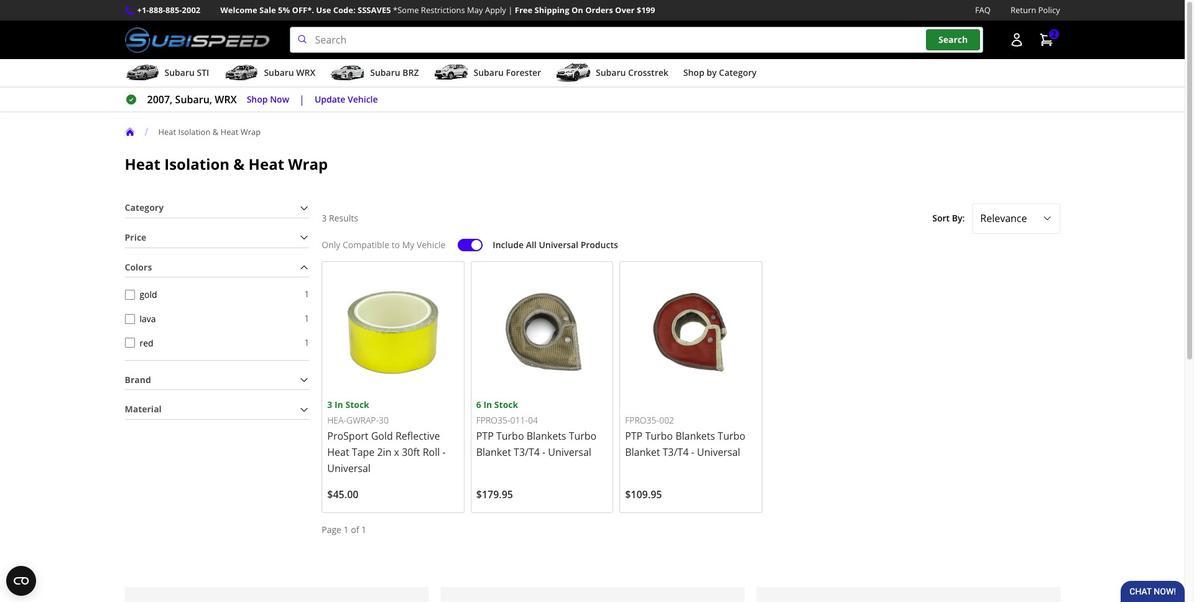 Task type: describe. For each thing, give the bounding box(es) containing it.
shop now link
[[247, 93, 289, 107]]

wrx inside dropdown button
[[296, 67, 316, 78]]

- inside 6 in stock fpro35-011-04 ptp turbo blankets turbo blanket t3/t4 - universal
[[543, 445, 546, 459]]

- inside ptp turbo blankets turbo blanket t3/t4 - universal
[[691, 445, 695, 459]]

30
[[379, 414, 389, 426]]

only
[[322, 239, 341, 251]]

1 vertical spatial &
[[234, 154, 245, 174]]

blankets inside ptp turbo blankets turbo blanket t3/t4 - universal
[[676, 429, 715, 443]]

subaru forester
[[474, 67, 541, 78]]

on
[[572, 4, 583, 16]]

+1-888-885-2002
[[137, 4, 200, 16]]

888-
[[149, 4, 166, 16]]

sort by:
[[933, 212, 965, 224]]

over
[[615, 4, 635, 16]]

search button
[[926, 29, 981, 50]]

only compatible to my vehicle
[[322, 239, 446, 251]]

sti
[[197, 67, 209, 78]]

code:
[[333, 4, 356, 16]]

faq
[[975, 4, 991, 16]]

subaru forester button
[[434, 62, 541, 87]]

red button
[[125, 338, 135, 348]]

011-
[[510, 414, 528, 426]]

colors
[[125, 261, 152, 273]]

button image
[[1009, 32, 1024, 47]]

in for prosport
[[335, 399, 343, 411]]

4 turbo from the left
[[718, 429, 746, 443]]

material
[[125, 403, 162, 415]]

1 for red
[[304, 336, 309, 348]]

by
[[707, 67, 717, 78]]

*some
[[393, 4, 419, 16]]

subaru brz
[[370, 67, 419, 78]]

30ft
[[402, 445, 420, 459]]

stock for ptp
[[495, 399, 518, 411]]

subaru for subaru brz
[[370, 67, 400, 78]]

1 turbo from the left
[[496, 429, 524, 443]]

return
[[1011, 4, 1037, 16]]

ptp turbo blankets turbo blanket t3/t4 - universal image for $109.95
[[625, 267, 757, 398]]

subaru,
[[175, 93, 212, 106]]

forester
[[506, 67, 541, 78]]

prosport gold reflective heat tape 2in x 30ft roll - universal image
[[327, 267, 459, 398]]

0 horizontal spatial wrx
[[215, 93, 237, 106]]

+1-
[[137, 4, 149, 16]]

2 fpro35- from the left
[[625, 414, 659, 426]]

5%
[[278, 4, 290, 16]]

2 turbo from the left
[[569, 429, 597, 443]]

shop now
[[247, 93, 289, 105]]

my
[[402, 239, 415, 251]]

lava
[[140, 313, 156, 325]]

gwrap-
[[347, 414, 379, 426]]

in for ptp
[[484, 399, 492, 411]]

1 for gold
[[304, 288, 309, 300]]

off*.
[[292, 4, 314, 16]]

2
[[1052, 28, 1057, 40]]

2in
[[377, 445, 392, 459]]

update vehicle
[[315, 93, 378, 105]]

+1-888-885-2002 link
[[137, 4, 200, 17]]

by:
[[952, 212, 965, 224]]

home image
[[125, 127, 135, 137]]

$199
[[637, 4, 655, 16]]

fpro35-002
[[625, 414, 674, 426]]

1 vertical spatial heat isolation & heat wrap
[[125, 154, 328, 174]]

0 vertical spatial heat isolation & heat wrap
[[158, 126, 261, 137]]

blankets inside 6 in stock fpro35-011-04 ptp turbo blankets turbo blanket t3/t4 - universal
[[527, 429, 566, 443]]

a subaru forester thumbnail image image
[[434, 64, 469, 82]]

lava button
[[125, 314, 135, 324]]

to
[[392, 239, 400, 251]]

open widget image
[[6, 566, 36, 596]]

brz
[[403, 67, 419, 78]]

sale
[[259, 4, 276, 16]]

2007,
[[147, 93, 173, 106]]

ptp inside 6 in stock fpro35-011-04 ptp turbo blankets turbo blanket t3/t4 - universal
[[476, 429, 494, 443]]

universal inside 3 in stock hea-gwrap-30 prosport gold reflective heat tape 2in x 30ft roll - universal
[[327, 462, 371, 475]]

reflective
[[396, 429, 440, 443]]

Select... button
[[973, 204, 1060, 234]]

policy
[[1039, 4, 1060, 16]]

orders
[[586, 4, 613, 16]]

subaru for subaru crosstrek
[[596, 67, 626, 78]]

shop for shop by category
[[684, 67, 705, 78]]

use
[[316, 4, 331, 16]]

blanket inside 6 in stock fpro35-011-04 ptp turbo blankets turbo blanket t3/t4 - universal
[[476, 445, 511, 459]]

restrictions
[[421, 4, 465, 16]]

apply
[[485, 4, 506, 16]]

compatible
[[343, 239, 389, 251]]

crosstrek
[[628, 67, 669, 78]]

a subaru crosstrek thumbnail image image
[[556, 64, 591, 82]]

2007, subaru, wrx
[[147, 93, 237, 106]]

1 vertical spatial wrap
[[288, 154, 328, 174]]

sort
[[933, 212, 950, 224]]

heat inside 3 in stock hea-gwrap-30 prosport gold reflective heat tape 2in x 30ft roll - universal
[[327, 445, 349, 459]]

return policy
[[1011, 4, 1060, 16]]

prosport
[[327, 429, 369, 443]]

category button
[[125, 199, 309, 218]]

welcome
[[220, 4, 257, 16]]

002
[[659, 414, 674, 426]]

gold
[[140, 289, 157, 300]]

select... image
[[1042, 214, 1052, 224]]

search input field
[[290, 27, 983, 53]]

a subaru brz thumbnail image image
[[331, 64, 365, 82]]

$45.00
[[327, 488, 359, 501]]

category
[[125, 202, 164, 213]]

subaru crosstrek button
[[556, 62, 669, 87]]

subaru wrx
[[264, 67, 316, 78]]

price
[[125, 231, 146, 243]]

heat down the /
[[125, 154, 160, 174]]

shop by category
[[684, 67, 757, 78]]



Task type: locate. For each thing, give the bounding box(es) containing it.
1 vertical spatial wrx
[[215, 93, 237, 106]]

price button
[[125, 228, 309, 247]]

t3/t4 inside ptp turbo blankets turbo blanket t3/t4 - universal
[[663, 445, 689, 459]]

of
[[351, 524, 359, 536]]

1 horizontal spatial shop
[[684, 67, 705, 78]]

1 - from the left
[[443, 445, 446, 459]]

all
[[526, 239, 537, 251]]

wrx
[[296, 67, 316, 78], [215, 93, 237, 106]]

/
[[145, 125, 148, 139]]

subaru
[[165, 67, 195, 78], [264, 67, 294, 78], [370, 67, 400, 78], [474, 67, 504, 78], [596, 67, 626, 78]]

1 horizontal spatial t3/t4
[[663, 445, 689, 459]]

- inside 3 in stock hea-gwrap-30 prosport gold reflective heat tape 2in x 30ft roll - universal
[[443, 445, 446, 459]]

heat isolation & heat wrap down subaru,
[[158, 126, 261, 137]]

page
[[322, 524, 342, 536]]

subaru sti button
[[125, 62, 209, 87]]

1 vertical spatial shop
[[247, 93, 268, 105]]

2 stock from the left
[[495, 399, 518, 411]]

t3/t4 down the 002
[[663, 445, 689, 459]]

1 horizontal spatial wrap
[[288, 154, 328, 174]]

ptp down "fpro35-002"
[[625, 429, 643, 443]]

stock
[[346, 399, 369, 411], [495, 399, 518, 411]]

heat down "heat isolation & heat wrap" link
[[249, 154, 284, 174]]

3 inside 3 in stock hea-gwrap-30 prosport gold reflective heat tape 2in x 30ft roll - universal
[[327, 399, 332, 411]]

3 left results
[[322, 212, 327, 224]]

wrap
[[241, 126, 261, 137], [288, 154, 328, 174]]

0 horizontal spatial blanket
[[476, 445, 511, 459]]

2 ptp from the left
[[625, 429, 643, 443]]

universal
[[539, 239, 579, 251], [548, 445, 592, 459], [697, 445, 741, 459], [327, 462, 371, 475]]

1 horizontal spatial blanket
[[625, 445, 660, 459]]

ptp turbo blankets turbo blanket t3/t4 - universal image for $179.95
[[476, 267, 608, 398]]

1 horizontal spatial vehicle
[[417, 239, 446, 251]]

gold button
[[125, 290, 135, 300]]

subaru crosstrek
[[596, 67, 669, 78]]

gold
[[371, 429, 393, 443]]

ptp turbo blankets turbo blanket t3/t4 - universal
[[625, 429, 746, 459]]

free
[[515, 4, 533, 16]]

colors button
[[125, 258, 309, 277]]

0 horizontal spatial 3
[[322, 212, 327, 224]]

subaru brz button
[[331, 62, 419, 87]]

1 horizontal spatial &
[[234, 154, 245, 174]]

1 horizontal spatial ptp
[[625, 429, 643, 443]]

1 stock from the left
[[346, 399, 369, 411]]

stock for prosport
[[346, 399, 369, 411]]

sssave5
[[358, 4, 391, 16]]

heat isolation & heat wrap link
[[158, 126, 271, 137]]

0 horizontal spatial fpro35-
[[476, 414, 510, 426]]

1
[[304, 288, 309, 300], [304, 312, 309, 324], [304, 336, 309, 348], [344, 524, 349, 536], [361, 524, 366, 536]]

hea-
[[327, 414, 347, 426]]

1 vertical spatial isolation
[[164, 154, 230, 174]]

in inside 6 in stock fpro35-011-04 ptp turbo blankets turbo blanket t3/t4 - universal
[[484, 399, 492, 411]]

1 horizontal spatial wrx
[[296, 67, 316, 78]]

|
[[508, 4, 513, 16], [299, 93, 305, 106]]

$179.95
[[476, 488, 513, 501]]

t3/t4 down 04
[[514, 445, 540, 459]]

turbo
[[496, 429, 524, 443], [569, 429, 597, 443], [645, 429, 673, 443], [718, 429, 746, 443]]

0 horizontal spatial |
[[299, 93, 305, 106]]

subaru for subaru forester
[[474, 67, 504, 78]]

3 up hea-
[[327, 399, 332, 411]]

&
[[213, 126, 218, 137], [234, 154, 245, 174]]

subaru for subaru sti
[[165, 67, 195, 78]]

$109.95
[[625, 488, 662, 501]]

return policy link
[[1011, 4, 1060, 17]]

subaru sti
[[165, 67, 209, 78]]

wrx down a subaru wrx thumbnail image
[[215, 93, 237, 106]]

| right now
[[299, 93, 305, 106]]

1 horizontal spatial fpro35-
[[625, 414, 659, 426]]

1 in from the left
[[335, 399, 343, 411]]

ptp down 6
[[476, 429, 494, 443]]

page 1 of 1
[[322, 524, 366, 536]]

885-
[[166, 4, 182, 16]]

heat right the /
[[158, 126, 176, 137]]

in right 6
[[484, 399, 492, 411]]

subaru left brz
[[370, 67, 400, 78]]

subaru left crosstrek
[[596, 67, 626, 78]]

brand
[[125, 374, 151, 385]]

subaru inside "dropdown button"
[[370, 67, 400, 78]]

2 ptp turbo blankets turbo blanket t3/t4 - universal image from the left
[[625, 267, 757, 398]]

0 vertical spatial wrx
[[296, 67, 316, 78]]

2 t3/t4 from the left
[[663, 445, 689, 459]]

blanket down "fpro35-002"
[[625, 445, 660, 459]]

subaru for subaru wrx
[[264, 67, 294, 78]]

0 vertical spatial shop
[[684, 67, 705, 78]]

heat isolation & heat wrap
[[158, 126, 261, 137], [125, 154, 328, 174]]

2 - from the left
[[543, 445, 546, 459]]

wrx up update
[[296, 67, 316, 78]]

fpro35- down 6
[[476, 414, 510, 426]]

shop
[[684, 67, 705, 78], [247, 93, 268, 105]]

0 vertical spatial &
[[213, 126, 218, 137]]

subaru left forester
[[474, 67, 504, 78]]

stock inside 3 in stock hea-gwrap-30 prosport gold reflective heat tape 2in x 30ft roll - universal
[[346, 399, 369, 411]]

1 vertical spatial |
[[299, 93, 305, 106]]

0 vertical spatial 3
[[322, 212, 327, 224]]

heat down prosport at the left of the page
[[327, 445, 349, 459]]

0 vertical spatial |
[[508, 4, 513, 16]]

3 turbo from the left
[[645, 429, 673, 443]]

vehicle down subaru brz "dropdown button"
[[348, 93, 378, 105]]

6 in stock fpro35-011-04 ptp turbo blankets turbo blanket t3/t4 - universal
[[476, 399, 597, 459]]

universal inside ptp turbo blankets turbo blanket t3/t4 - universal
[[697, 445, 741, 459]]

0 horizontal spatial t3/t4
[[514, 445, 540, 459]]

blankets
[[527, 429, 566, 443], [676, 429, 715, 443]]

a subaru sti thumbnail image image
[[125, 64, 160, 82]]

ptp inside ptp turbo blankets turbo blanket t3/t4 - universal
[[625, 429, 643, 443]]

1 horizontal spatial ptp turbo blankets turbo blanket t3/t4 - universal image
[[625, 267, 757, 398]]

1 for lava
[[304, 312, 309, 324]]

shop for shop now
[[247, 93, 268, 105]]

3 for 3 results
[[322, 212, 327, 224]]

04
[[528, 414, 538, 426]]

0 horizontal spatial ptp turbo blankets turbo blanket t3/t4 - universal image
[[476, 267, 608, 398]]

fpro35- inside 6 in stock fpro35-011-04 ptp turbo blankets turbo blanket t3/t4 - universal
[[476, 414, 510, 426]]

subaru up now
[[264, 67, 294, 78]]

isolation down "heat isolation & heat wrap" link
[[164, 154, 230, 174]]

subaru left sti
[[165, 67, 195, 78]]

shop inside shop by category dropdown button
[[684, 67, 705, 78]]

in up hea-
[[335, 399, 343, 411]]

1 ptp from the left
[[476, 429, 494, 443]]

2 blankets from the left
[[676, 429, 715, 443]]

1 horizontal spatial |
[[508, 4, 513, 16]]

blanket inside ptp turbo blankets turbo blanket t3/t4 - universal
[[625, 445, 660, 459]]

3
[[322, 212, 327, 224], [327, 399, 332, 411]]

1 blankets from the left
[[527, 429, 566, 443]]

red
[[140, 337, 153, 349]]

heat down 2007, subaru, wrx
[[221, 126, 238, 137]]

now
[[270, 93, 289, 105]]

1 horizontal spatial 3
[[327, 399, 332, 411]]

universal inside 6 in stock fpro35-011-04 ptp turbo blankets turbo blanket t3/t4 - universal
[[548, 445, 592, 459]]

1 vertical spatial 3
[[327, 399, 332, 411]]

shop left by at right top
[[684, 67, 705, 78]]

0 horizontal spatial wrap
[[241, 126, 261, 137]]

0 horizontal spatial shop
[[247, 93, 268, 105]]

0 horizontal spatial &
[[213, 126, 218, 137]]

blanket down 011-
[[476, 445, 511, 459]]

1 horizontal spatial stock
[[495, 399, 518, 411]]

shop left now
[[247, 93, 268, 105]]

welcome sale 5% off*. use code: sssave5
[[220, 4, 391, 16]]

roll
[[423, 445, 440, 459]]

fpro35-
[[476, 414, 510, 426], [625, 414, 659, 426]]

0 vertical spatial wrap
[[241, 126, 261, 137]]

shop by category button
[[684, 62, 757, 87]]

stock up 011-
[[495, 399, 518, 411]]

ptp
[[476, 429, 494, 443], [625, 429, 643, 443]]

1 t3/t4 from the left
[[514, 445, 540, 459]]

in
[[335, 399, 343, 411], [484, 399, 492, 411]]

t3/t4 inside 6 in stock fpro35-011-04 ptp turbo blankets turbo blanket t3/t4 - universal
[[514, 445, 540, 459]]

faq link
[[975, 4, 991, 17]]

& down 2007, subaru, wrx
[[213, 126, 218, 137]]

shipping
[[535, 4, 570, 16]]

vehicle right my
[[417, 239, 446, 251]]

search
[[939, 34, 968, 46]]

results
[[329, 212, 358, 224]]

& down "heat isolation & heat wrap" link
[[234, 154, 245, 174]]

subispeed logo image
[[125, 27, 270, 53]]

4 subaru from the left
[[474, 67, 504, 78]]

0 vertical spatial isolation
[[178, 126, 211, 137]]

heat
[[158, 126, 176, 137], [221, 126, 238, 137], [125, 154, 160, 174], [249, 154, 284, 174], [327, 445, 349, 459]]

3 - from the left
[[691, 445, 695, 459]]

1 horizontal spatial in
[[484, 399, 492, 411]]

material button
[[125, 400, 309, 419]]

isolation down subaru,
[[178, 126, 211, 137]]

2 in from the left
[[484, 399, 492, 411]]

include all universal products
[[493, 239, 618, 251]]

a subaru wrx thumbnail image image
[[224, 64, 259, 82]]

stock up gwrap-
[[346, 399, 369, 411]]

in inside 3 in stock hea-gwrap-30 prosport gold reflective heat tape 2in x 30ft roll - universal
[[335, 399, 343, 411]]

update
[[315, 93, 346, 105]]

0 horizontal spatial vehicle
[[348, 93, 378, 105]]

x
[[394, 445, 399, 459]]

heat isolation & heat wrap down "heat isolation & heat wrap" link
[[125, 154, 328, 174]]

3 in stock hea-gwrap-30 prosport gold reflective heat tape 2in x 30ft roll - universal
[[327, 399, 446, 475]]

1 horizontal spatial blankets
[[676, 429, 715, 443]]

update vehicle button
[[315, 93, 378, 107]]

6
[[476, 399, 481, 411]]

2 blanket from the left
[[625, 445, 660, 459]]

vehicle inside update vehicle 'button'
[[348, 93, 378, 105]]

brand button
[[125, 371, 309, 390]]

products
[[581, 239, 618, 251]]

1 vertical spatial vehicle
[[417, 239, 446, 251]]

| left free
[[508, 4, 513, 16]]

0 horizontal spatial in
[[335, 399, 343, 411]]

2 horizontal spatial -
[[691, 445, 695, 459]]

0 horizontal spatial ptp
[[476, 429, 494, 443]]

1 horizontal spatial -
[[543, 445, 546, 459]]

category
[[719, 67, 757, 78]]

1 subaru from the left
[[165, 67, 195, 78]]

2 subaru from the left
[[264, 67, 294, 78]]

ptp turbo blankets turbo blanket t3/t4 - universal image
[[476, 267, 608, 398], [625, 267, 757, 398]]

stock inside 6 in stock fpro35-011-04 ptp turbo blankets turbo blanket t3/t4 - universal
[[495, 399, 518, 411]]

shop inside shop now link
[[247, 93, 268, 105]]

subaru wrx button
[[224, 62, 316, 87]]

0 horizontal spatial stock
[[346, 399, 369, 411]]

*some restrictions may apply | free shipping on orders over $199
[[393, 4, 655, 16]]

0 vertical spatial vehicle
[[348, 93, 378, 105]]

0 horizontal spatial -
[[443, 445, 446, 459]]

1 fpro35- from the left
[[476, 414, 510, 426]]

5 subaru from the left
[[596, 67, 626, 78]]

3 results
[[322, 212, 358, 224]]

3 for 3 in stock hea-gwrap-30 prosport gold reflective heat tape 2in x 30ft roll - universal
[[327, 399, 332, 411]]

1 blanket from the left
[[476, 445, 511, 459]]

1 ptp turbo blankets turbo blanket t3/t4 - universal image from the left
[[476, 267, 608, 398]]

2002
[[182, 4, 200, 16]]

include
[[493, 239, 524, 251]]

0 horizontal spatial blankets
[[527, 429, 566, 443]]

fpro35- up ptp turbo blankets turbo blanket t3/t4 - universal
[[625, 414, 659, 426]]

3 subaru from the left
[[370, 67, 400, 78]]

isolation
[[178, 126, 211, 137], [164, 154, 230, 174]]



Task type: vqa. For each thing, say whether or not it's contained in the screenshot.
top wrx
yes



